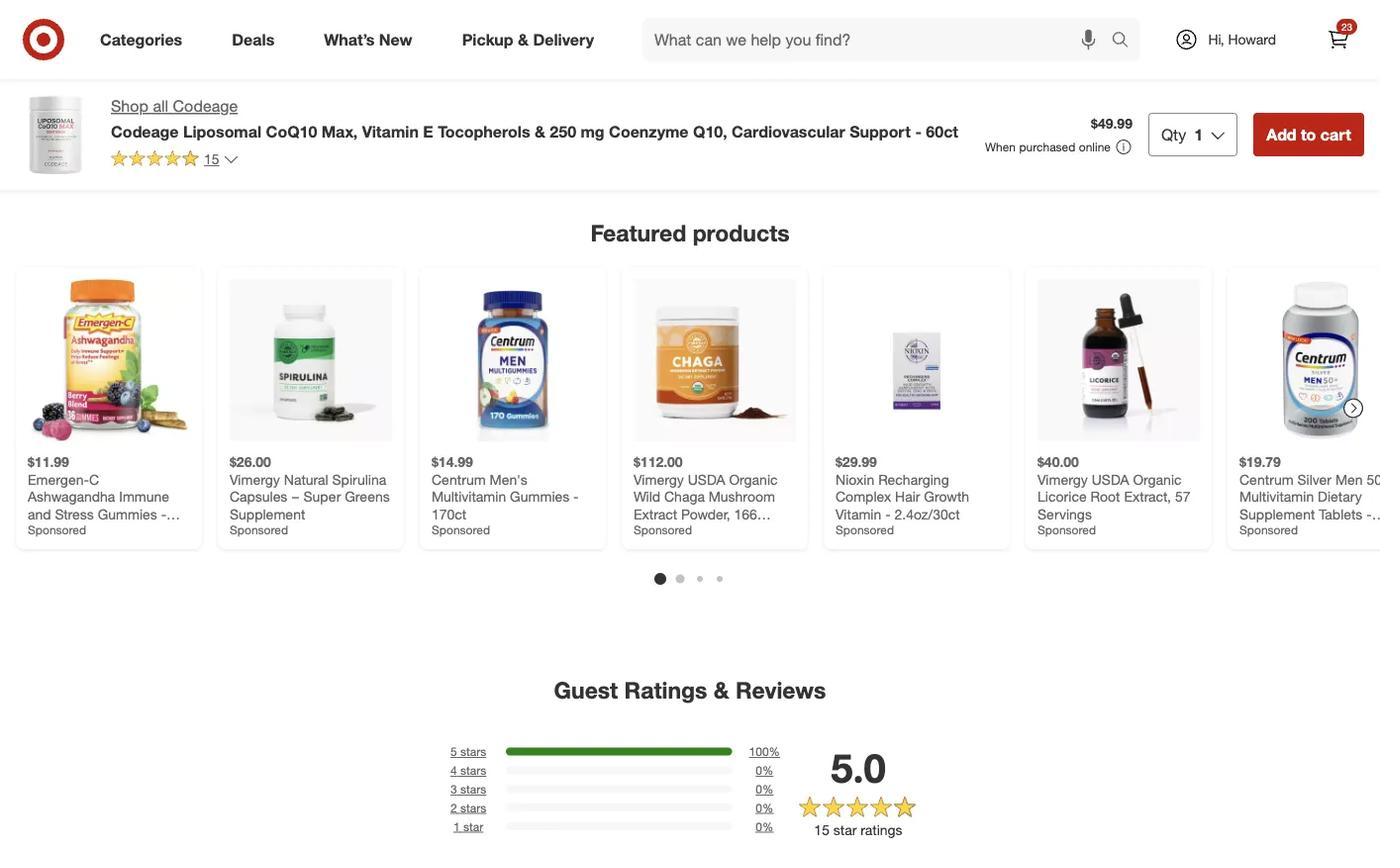 Task type: vqa. For each thing, say whether or not it's contained in the screenshot.
Extract,'s Organic
yes



Task type: locate. For each thing, give the bounding box(es) containing it.
centrum for $19.79
[[1240, 471, 1294, 488]]

$112.00 vimergy usda organic wild chaga mushroom extract powder, 166 servings
[[634, 453, 778, 540]]

3 stars from the top
[[461, 782, 486, 797]]

2 0 from the top
[[756, 782, 763, 797]]

vimergy left root
[[1038, 471, 1088, 488]]

0 vertical spatial codeage
[[173, 97, 238, 116]]

ashwagandha
[[28, 488, 115, 505]]

usda up 'powder,'
[[688, 471, 725, 488]]

vimergy
[[230, 471, 280, 488], [634, 471, 684, 488], [1038, 471, 1088, 488]]

vitamin down the nioxin
[[836, 505, 882, 523]]

& right pickup
[[518, 30, 529, 49]]

1 vimergy from the left
[[230, 471, 280, 488]]

1 horizontal spatial usda
[[1092, 471, 1129, 488]]

centrum up the 170ct
[[432, 471, 486, 488]]

- inside $29.99 nioxin recharging complex hair growth vitamin - 2.4oz/30ct sponsored
[[886, 505, 891, 523]]

vimergy inside $26.00 vimergy natural spirulina capsules – super greens supplement sponsored
[[230, 471, 280, 488]]

0 horizontal spatial vitamin
[[362, 122, 419, 141]]

all
[[153, 97, 168, 116]]

centrum inside the $14.99 centrum men's multivitamin gummies - 170ct sponsored
[[432, 471, 486, 488]]

1 horizontal spatial gummies
[[510, 488, 570, 505]]

categories link
[[83, 18, 207, 61]]

$19.79
[[1240, 453, 1281, 471]]

4 stars from the top
[[461, 801, 486, 816]]

60ct
[[926, 122, 959, 141]]

2 horizontal spatial vimergy
[[1038, 471, 1088, 488]]

delivery
[[533, 30, 594, 49]]

36ct
[[28, 523, 55, 540]]

170ct
[[432, 505, 467, 523]]

max,
[[322, 122, 358, 141]]

nioxin recharging complex hair growth vitamin - 2.4oz/30ct image
[[836, 279, 998, 442]]

- inside the $14.99 centrum men's multivitamin gummies - 170ct sponsored
[[573, 488, 579, 505]]

categories
[[100, 30, 182, 49]]

4 0 from the top
[[756, 819, 763, 834]]

featured
[[591, 219, 687, 247]]

5 sponsored from the left
[[836, 523, 894, 538]]

1 right the 'qty'
[[1195, 125, 1203, 144]]

usda inside $40.00 vimergy usda organic licorice root extract, 57 servings sponsored
[[1092, 471, 1129, 488]]

codeage up 'liposomal'
[[173, 97, 238, 116]]

1 vertical spatial codeage
[[111, 122, 179, 141]]

natural
[[284, 471, 328, 488]]

4 sponsored from the left
[[634, 523, 692, 538]]

sponsored down ashwagandha
[[28, 523, 86, 538]]

3 0 from the top
[[756, 801, 763, 816]]

0 horizontal spatial organic
[[729, 471, 778, 488]]

user image by gabbymale image
[[238, 0, 460, 167]]

1 horizontal spatial 15
[[814, 822, 830, 839]]

1 0 from the top
[[756, 764, 763, 778]]

What can we help you find? suggestions appear below search field
[[643, 18, 1117, 61]]

cardiovascular
[[732, 122, 846, 141]]

0 horizontal spatial usda
[[688, 471, 725, 488]]

immune
[[119, 488, 169, 505]]

vimergy up the extract
[[634, 471, 684, 488]]

15 left ratings
[[814, 822, 830, 839]]

& inside shop all codeage codeage liposomal coq10 max, vitamin e tocopherols & 250 mg coenzyme q10, cardiovascular support - 60ct
[[535, 122, 546, 141]]

1 down '2'
[[454, 819, 460, 834]]

$29.99 nioxin recharging complex hair growth vitamin - 2.4oz/30ct sponsored
[[836, 453, 970, 538]]

stars
[[461, 745, 486, 760], [461, 764, 486, 778], [461, 782, 486, 797], [461, 801, 486, 816]]

1 horizontal spatial 1
[[1195, 125, 1203, 144]]

centrum silver men 50+ multivitamin dietary supplement tablets - 200ct image
[[1240, 279, 1381, 442]]

& right ratings
[[714, 676, 729, 704]]

vitamin left e
[[362, 122, 419, 141]]

5 stars
[[451, 745, 486, 760]]

5.0
[[831, 744, 886, 793]]

0 horizontal spatial vimergy
[[230, 471, 280, 488]]

1 horizontal spatial vitamin
[[836, 505, 882, 523]]

usda inside $112.00 vimergy usda organic wild chaga mushroom extract powder, 166 servings
[[688, 471, 725, 488]]

usda right licorice
[[1092, 471, 1129, 488]]

hi,
[[1209, 31, 1225, 48]]

centrum
[[432, 471, 486, 488], [1240, 471, 1294, 488]]

stars for 4 stars
[[461, 764, 486, 778]]

1 horizontal spatial star
[[834, 822, 857, 839]]

sponsored inside $40.00 vimergy usda organic licorice root extract, 57 servings sponsored
[[1038, 523, 1097, 538]]

1 horizontal spatial vimergy
[[634, 471, 684, 488]]

organic right root
[[1133, 471, 1182, 488]]

1 vertical spatial 15
[[814, 822, 830, 839]]

sponsored down licorice
[[1038, 523, 1097, 538]]

multivitamin
[[432, 488, 506, 505]]

when
[[985, 140, 1016, 154]]

2 stars from the top
[[461, 764, 486, 778]]

vitamin inside shop all codeage codeage liposomal coq10 max, vitamin e tocopherols & 250 mg coenzyme q10, cardiovascular support - 60ct
[[362, 122, 419, 141]]

0 % for 2 stars
[[756, 801, 774, 816]]

1 stars from the top
[[461, 745, 486, 760]]

products
[[693, 219, 790, 247]]

organic inside $40.00 vimergy usda organic licorice root extract, 57 servings sponsored
[[1133, 471, 1182, 488]]

0 for 3 stars
[[756, 782, 763, 797]]

deals link
[[215, 18, 299, 61]]

1 vertical spatial 1
[[454, 819, 460, 834]]

2 horizontal spatial &
[[714, 676, 729, 704]]

$26.00
[[230, 453, 271, 471]]

supplement
[[230, 505, 305, 523]]

stars up 2 stars
[[461, 782, 486, 797]]

1 0 % from the top
[[756, 764, 774, 778]]

2.4oz/30ct
[[895, 505, 960, 523]]

2 vertical spatial &
[[714, 676, 729, 704]]

user image by @beautyfashionlove102 image
[[475, 0, 697, 167]]

image of codeage liposomal coq10 max, vitamin e tocopherols & 250 mg coenzyme q10, cardiovascular support - 60ct image
[[16, 95, 95, 174]]

sponsored inside the $14.99 centrum men's multivitamin gummies - 170ct sponsored
[[432, 523, 490, 538]]

servings down $40.00
[[1038, 505, 1092, 523]]

1 centrum from the left
[[432, 471, 486, 488]]

gummies inside $11.99 emergen-c ashwagandha immune and stress gummies - 36ct
[[98, 505, 157, 523]]

coq10
[[266, 122, 317, 141]]

0 horizontal spatial &
[[518, 30, 529, 49]]

powder,
[[681, 505, 730, 523]]

2 vimergy from the left
[[634, 471, 684, 488]]

1 horizontal spatial servings
[[1038, 505, 1092, 523]]

featured products
[[591, 219, 790, 247]]

user image by goodness_with_g image
[[0, 0, 222, 167]]

stars for 3 stars
[[461, 782, 486, 797]]

- inside shop all codeage codeage liposomal coq10 max, vitamin e tocopherols & 250 mg coenzyme q10, cardiovascular support - 60ct
[[915, 122, 922, 141]]

centrum left silver
[[1240, 471, 1294, 488]]

1 vertical spatial vitamin
[[836, 505, 882, 523]]

vimergy inside $40.00 vimergy usda organic licorice root extract, 57 servings sponsored
[[1038, 471, 1088, 488]]

emergen-c ashwagandha immune and stress gummies - 36ct image
[[28, 279, 190, 442]]

23
[[1342, 20, 1353, 33]]

vimergy up the supplement
[[230, 471, 280, 488]]

stars up 4 stars
[[461, 745, 486, 760]]

vitamin inside $29.99 nioxin recharging complex hair growth vitamin - 2.4oz/30ct sponsored
[[836, 505, 882, 523]]

0 %
[[756, 764, 774, 778], [756, 782, 774, 797], [756, 801, 774, 816], [756, 819, 774, 834]]

support
[[850, 122, 911, 141]]

% for 4 stars
[[763, 764, 774, 778]]

0 horizontal spatial gummies
[[98, 505, 157, 523]]

qty 1
[[1162, 125, 1203, 144]]

15 link
[[111, 149, 239, 172]]

15 star ratings
[[814, 822, 903, 839]]

organic inside $112.00 vimergy usda organic wild chaga mushroom extract powder, 166 servings
[[729, 471, 778, 488]]

0 horizontal spatial 15
[[204, 150, 219, 168]]

sponsored down wild
[[634, 523, 692, 538]]

emergen-
[[28, 471, 89, 488]]

search button
[[1103, 18, 1150, 65]]

sponsored down complex
[[836, 523, 894, 538]]

guest ratings & reviews
[[554, 676, 826, 704]]

stars for 5 stars
[[461, 745, 486, 760]]

% for 1 star
[[763, 819, 774, 834]]

1 organic from the left
[[729, 471, 778, 488]]

sponsored down multivitamin
[[432, 523, 490, 538]]

extract
[[634, 505, 678, 523]]

servings
[[1038, 505, 1092, 523], [634, 523, 688, 540]]

0 % for 1 star
[[756, 819, 774, 834]]

2 sponsored from the left
[[230, 523, 288, 538]]

howard
[[1229, 31, 1277, 48]]

organic up 166
[[729, 471, 778, 488]]

&
[[518, 30, 529, 49], [535, 122, 546, 141], [714, 676, 729, 704]]

2 organic from the left
[[1133, 471, 1182, 488]]

star left ratings
[[834, 822, 857, 839]]

% for 3 stars
[[763, 782, 774, 797]]

23 link
[[1317, 18, 1361, 61]]

& left 250
[[535, 122, 546, 141]]

1 horizontal spatial centrum
[[1240, 471, 1294, 488]]

3 vimergy from the left
[[1038, 471, 1088, 488]]

3 sponsored from the left
[[432, 523, 490, 538]]

1 horizontal spatial &
[[535, 122, 546, 141]]

ratings
[[624, 676, 708, 704]]

shop all codeage codeage liposomal coq10 max, vitamin e tocopherols & 250 mg coenzyme q10, cardiovascular support - 60ct
[[111, 97, 959, 141]]

mg
[[581, 122, 605, 141]]

star down 2 stars
[[463, 819, 484, 834]]

0 horizontal spatial centrum
[[432, 471, 486, 488]]

stars down the 3 stars
[[461, 801, 486, 816]]

capsules
[[230, 488, 288, 505]]

5
[[451, 745, 457, 760]]

100
[[749, 745, 769, 760]]

ratings
[[861, 822, 903, 839]]

0 vertical spatial vitamin
[[362, 122, 419, 141]]

0 horizontal spatial 1
[[454, 819, 460, 834]]

vimergy for $40.00
[[1038, 471, 1088, 488]]

1 horizontal spatial organic
[[1133, 471, 1182, 488]]

- left 60ct
[[915, 122, 922, 141]]

0 horizontal spatial star
[[463, 819, 484, 834]]

3 0 % from the top
[[756, 801, 774, 816]]

star
[[463, 819, 484, 834], [834, 822, 857, 839]]

servings inside $40.00 vimergy usda organic licorice root extract, 57 servings sponsored
[[1038, 505, 1092, 523]]

- right men's at bottom
[[573, 488, 579, 505]]

sponsored down silver
[[1240, 523, 1299, 538]]

stars down 5 stars
[[461, 764, 486, 778]]

usda
[[688, 471, 725, 488], [1092, 471, 1129, 488]]

- left hair
[[886, 505, 891, 523]]

6 sponsored from the left
[[1038, 523, 1097, 538]]

centrum inside $19.79 centrum silver men 50
[[1240, 471, 1294, 488]]

nioxin
[[836, 471, 875, 488]]

user image by @arwenrising image
[[1188, 0, 1381, 167]]

4 0 % from the top
[[756, 819, 774, 834]]

vitamin
[[362, 122, 419, 141], [836, 505, 882, 523]]

gummies right multivitamin
[[510, 488, 570, 505]]

- right stress
[[161, 505, 166, 523]]

15 for 15 star ratings
[[814, 822, 830, 839]]

15 down 'liposomal'
[[204, 150, 219, 168]]

2 usda from the left
[[1092, 471, 1129, 488]]

tocopherols
[[438, 122, 530, 141]]

codeage down shop
[[111, 122, 179, 141]]

$29.99
[[836, 453, 877, 471]]

codeage
[[173, 97, 238, 116], [111, 122, 179, 141]]

0 horizontal spatial servings
[[634, 523, 688, 540]]

57
[[1175, 488, 1191, 505]]

vimergy usda organic licorice root extract, 57 servings image
[[1038, 279, 1200, 442]]

user image by @lizfancycrafts image
[[713, 0, 935, 167]]

gummies down "c"
[[98, 505, 157, 523]]

15
[[204, 150, 219, 168], [814, 822, 830, 839]]

1 vertical spatial &
[[535, 122, 546, 141]]

1 usda from the left
[[688, 471, 725, 488]]

–
[[291, 488, 300, 505]]

sponsored inside $26.00 vimergy natural spirulina capsules – super greens supplement sponsored
[[230, 523, 288, 538]]

0 vertical spatial 15
[[204, 150, 219, 168]]

vimergy inside $112.00 vimergy usda organic wild chaga mushroom extract powder, 166 servings
[[634, 471, 684, 488]]

2 0 % from the top
[[756, 782, 774, 797]]

sponsored down capsules
[[230, 523, 288, 538]]

2 centrum from the left
[[1240, 471, 1294, 488]]

vimergy natural spirulina capsules – super greens supplement image
[[230, 279, 392, 442]]

servings down wild
[[634, 523, 688, 540]]

15 for 15
[[204, 150, 219, 168]]



Task type: describe. For each thing, give the bounding box(es) containing it.
servings inside $112.00 vimergy usda organic wild chaga mushroom extract powder, 166 servings
[[634, 523, 688, 540]]

$26.00 vimergy natural spirulina capsules – super greens supplement sponsored
[[230, 453, 390, 538]]

guest
[[554, 676, 618, 704]]

2
[[451, 801, 457, 816]]

purchased
[[1019, 140, 1076, 154]]

1 star
[[454, 819, 484, 834]]

cart
[[1321, 125, 1352, 144]]

usda for root
[[1092, 471, 1129, 488]]

$11.99 emergen-c ashwagandha immune and stress gummies - 36ct
[[28, 453, 169, 540]]

vimergy usda organic wild chaga mushroom extract powder, 166 servings image
[[634, 279, 796, 442]]

search
[[1103, 32, 1150, 51]]

and
[[28, 505, 51, 523]]

$40.00
[[1038, 453, 1079, 471]]

stress
[[55, 505, 94, 523]]

what's new link
[[307, 18, 437, 61]]

$14.99
[[432, 453, 473, 471]]

- inside $11.99 emergen-c ashwagandha immune and stress gummies - 36ct
[[161, 505, 166, 523]]

hi, howard
[[1209, 31, 1277, 48]]

user image by @mama_get_healthy image
[[951, 0, 1173, 167]]

deals
[[232, 30, 275, 49]]

liposomal
[[183, 122, 262, 141]]

stars for 2 stars
[[461, 801, 486, 816]]

add to cart button
[[1254, 113, 1365, 156]]

what's
[[324, 30, 375, 49]]

add
[[1267, 125, 1297, 144]]

men's
[[490, 471, 527, 488]]

shop
[[111, 97, 148, 116]]

online
[[1079, 140, 1111, 154]]

vimergy for $26.00
[[230, 471, 280, 488]]

usda for chaga
[[688, 471, 725, 488]]

3
[[451, 782, 457, 797]]

pickup & delivery link
[[445, 18, 619, 61]]

hair
[[895, 488, 920, 505]]

men
[[1336, 471, 1363, 488]]

0 for 2 stars
[[756, 801, 763, 816]]

gummies inside the $14.99 centrum men's multivitamin gummies - 170ct sponsored
[[510, 488, 570, 505]]

$40.00 vimergy usda organic licorice root extract, 57 servings sponsored
[[1038, 453, 1191, 538]]

4 stars
[[451, 764, 486, 778]]

q10,
[[693, 122, 728, 141]]

0 % for 3 stars
[[756, 782, 774, 797]]

e
[[423, 122, 434, 141]]

greens
[[345, 488, 390, 505]]

0 for 1 star
[[756, 819, 763, 834]]

$14.99 centrum men's multivitamin gummies - 170ct sponsored
[[432, 453, 579, 538]]

0 vertical spatial &
[[518, 30, 529, 49]]

licorice
[[1038, 488, 1087, 505]]

50
[[1367, 471, 1381, 488]]

wild
[[634, 488, 661, 505]]

growth
[[924, 488, 970, 505]]

what's new
[[324, 30, 413, 49]]

vimergy for $112.00
[[634, 471, 684, 488]]

qty
[[1162, 125, 1187, 144]]

centrum men's multivitamin gummies - 170ct image
[[432, 279, 594, 442]]

3 stars
[[451, 782, 486, 797]]

0 % for 4 stars
[[756, 764, 774, 778]]

0 for 4 stars
[[756, 764, 763, 778]]

reviews
[[736, 676, 826, 704]]

4
[[451, 764, 457, 778]]

7 sponsored from the left
[[1240, 523, 1299, 538]]

complex
[[836, 488, 891, 505]]

$49.99
[[1091, 115, 1133, 132]]

star for 15
[[834, 822, 857, 839]]

root
[[1091, 488, 1121, 505]]

2 stars
[[451, 801, 486, 816]]

% for 5 stars
[[769, 745, 780, 760]]

centrum for $14.99
[[432, 471, 486, 488]]

spirulina
[[332, 471, 386, 488]]

mushroom
[[709, 488, 776, 505]]

$19.79 centrum silver men 50
[[1240, 453, 1381, 540]]

add to cart
[[1267, 125, 1352, 144]]

1 sponsored from the left
[[28, 523, 86, 538]]

star for 1
[[463, 819, 484, 834]]

recharging
[[879, 471, 949, 488]]

extract,
[[1124, 488, 1172, 505]]

100 %
[[749, 745, 780, 760]]

166
[[734, 505, 757, 523]]

to
[[1301, 125, 1317, 144]]

when purchased online
[[985, 140, 1111, 154]]

0 vertical spatial 1
[[1195, 125, 1203, 144]]

silver
[[1298, 471, 1332, 488]]

coenzyme
[[609, 122, 689, 141]]

new
[[379, 30, 413, 49]]

organic for mushroom
[[729, 471, 778, 488]]

chaga
[[665, 488, 705, 505]]

organic for extract,
[[1133, 471, 1182, 488]]

pickup
[[462, 30, 514, 49]]

sponsored inside $29.99 nioxin recharging complex hair growth vitamin - 2.4oz/30ct sponsored
[[836, 523, 894, 538]]

$11.99
[[28, 453, 69, 471]]

% for 2 stars
[[763, 801, 774, 816]]



